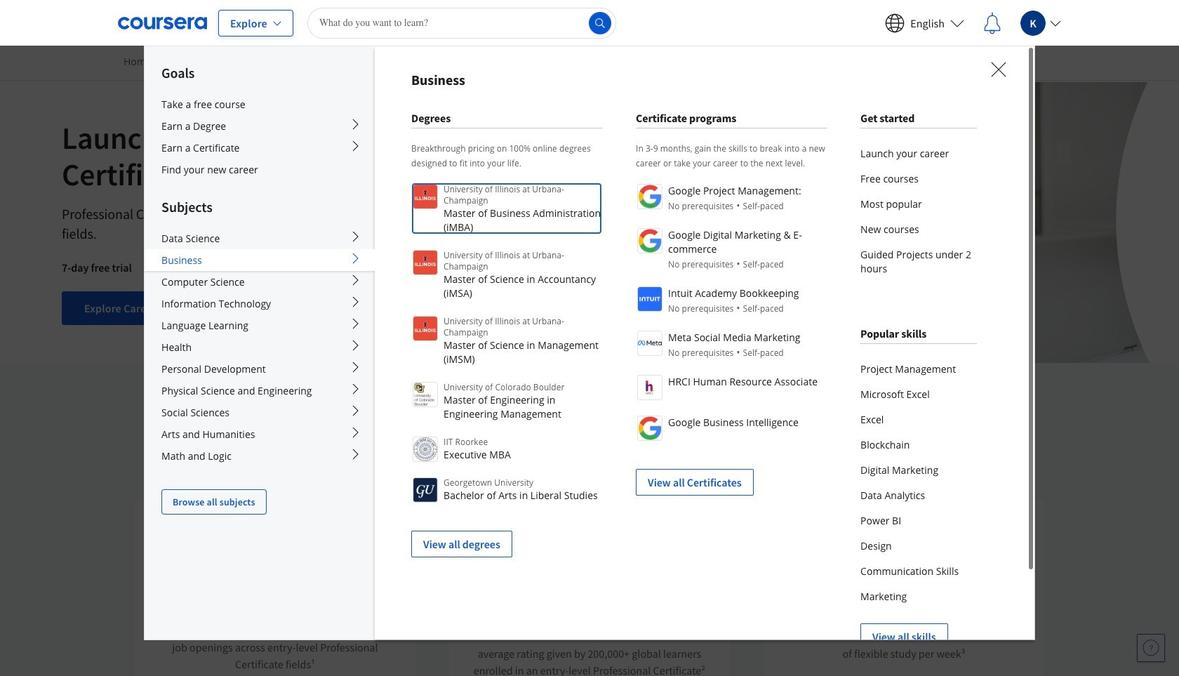 Task type: locate. For each thing, give the bounding box(es) containing it.
group
[[144, 46, 1036, 676]]

university of illinois at urbana-champaign logo image
[[413, 184, 438, 209], [413, 250, 438, 275], [413, 316, 438, 341]]

explore menu element
[[145, 46, 375, 515]]

None search field
[[307, 7, 616, 38]]

3 partnername logo image from the top
[[638, 286, 663, 312]]

list
[[861, 141, 977, 282], [412, 183, 603, 558], [636, 183, 827, 496], [861, 357, 977, 650]]

0 vertical spatial list item
[[636, 455, 827, 496]]

0 horizontal spatial list item
[[412, 517, 603, 558]]

iit roorkee logo image
[[413, 437, 438, 462]]

help center image
[[1143, 640, 1160, 657]]

1 vertical spatial list item
[[412, 517, 603, 558]]

2 vertical spatial list item
[[861, 609, 977, 650]]

What do you want to learn? text field
[[307, 7, 616, 38]]

2 vertical spatial university of illinois at urbana-champaign logo image
[[413, 316, 438, 341]]

list item for georgetown university logo
[[412, 517, 603, 558]]

1 horizontal spatial list item
[[636, 455, 827, 496]]

6 partnername logo image from the top
[[638, 416, 663, 441]]

0 vertical spatial university of illinois at urbana-champaign logo image
[[413, 184, 438, 209]]

4 partnername logo image from the top
[[638, 331, 663, 356]]

1 vertical spatial university of illinois at urbana-champaign logo image
[[413, 250, 438, 275]]

3 university of illinois at urbana-champaign logo image from the top
[[413, 316, 438, 341]]

1 partnername logo image from the top
[[638, 184, 663, 209]]

2 horizontal spatial list item
[[861, 609, 977, 650]]

partnername logo image
[[638, 184, 663, 209], [638, 228, 663, 253], [638, 286, 663, 312], [638, 331, 663, 356], [638, 375, 663, 400], [638, 416, 663, 441]]

list item
[[636, 455, 827, 496], [412, 517, 603, 558], [861, 609, 977, 650]]



Task type: describe. For each thing, give the bounding box(es) containing it.
university of colorado boulder logo image
[[413, 382, 438, 407]]

1 university of illinois at urbana-champaign logo image from the top
[[413, 184, 438, 209]]

2 partnername logo image from the top
[[638, 228, 663, 253]]

5 partnername logo image from the top
[[638, 375, 663, 400]]

coursera image
[[118, 12, 207, 34]]

list item for sixth "partnername logo" from the top of the page
[[636, 455, 827, 496]]

2 university of illinois at urbana-champaign logo image from the top
[[413, 250, 438, 275]]

georgetown university logo image
[[413, 477, 438, 503]]



Task type: vqa. For each thing, say whether or not it's contained in the screenshot.
"python"
no



